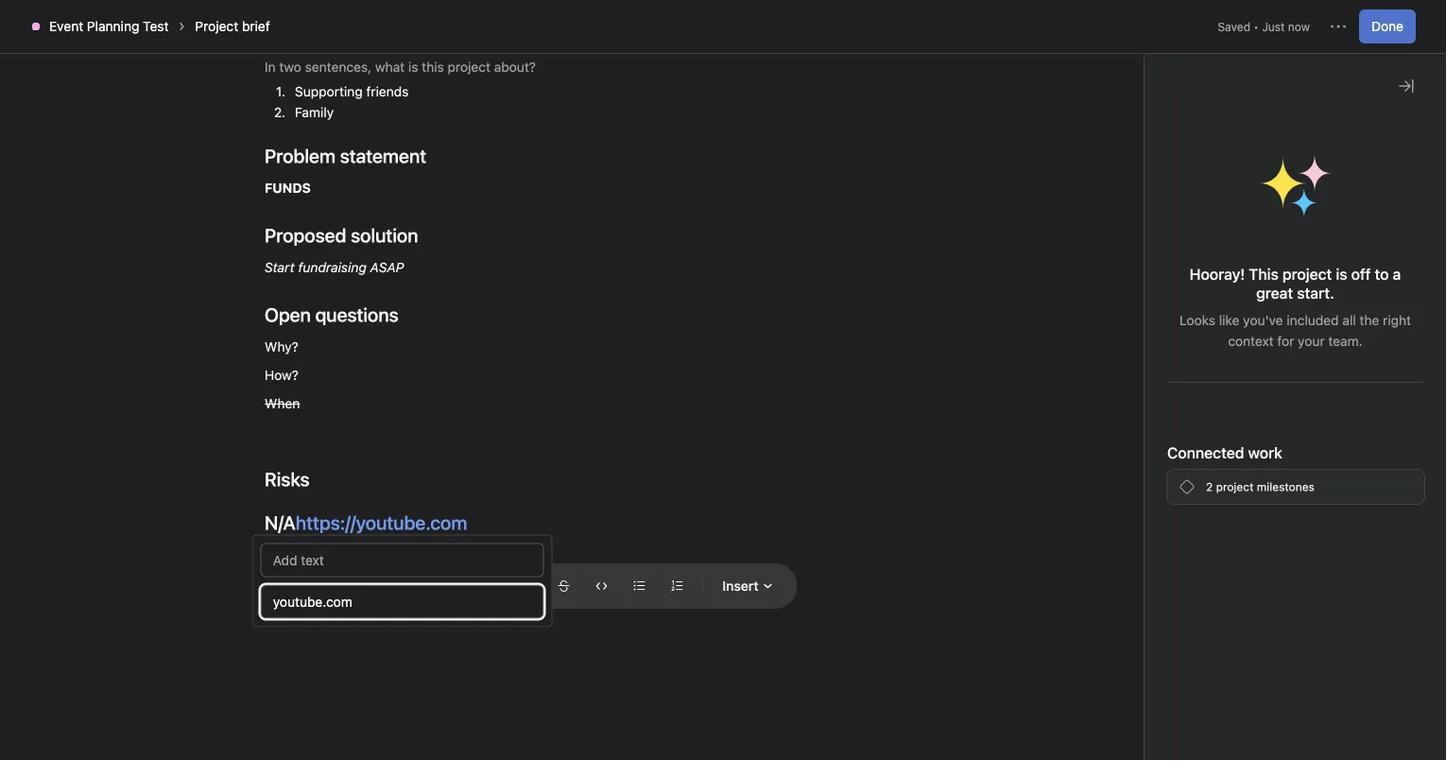 Task type: vqa. For each thing, say whether or not it's contained in the screenshot.
Timeline
yes



Task type: locate. For each thing, give the bounding box(es) containing it.
1 horizontal spatial project
[[1283, 265, 1333, 283]]

what's
[[1170, 16, 1207, 29]]

bo
[[1174, 87, 1188, 100]]

the
[[1360, 313, 1380, 328]]

Add text text field
[[261, 543, 544, 577]]

how?
[[265, 367, 299, 383]]

brief
[[242, 18, 270, 34]]

test inside the event planning test — project brief last edited
[[333, 348, 369, 370]]

21 down project created
[[1149, 665, 1161, 678]]

0 horizontal spatial test
[[143, 18, 169, 34]]

looks like you've included all the right context for your team.
[[1180, 313, 1412, 349]]

21 inside you joined 21 minutes ago
[[1117, 564, 1129, 577]]

0 vertical spatial test
[[143, 18, 169, 34]]

bo button
[[1169, 82, 1192, 105]]

ago down project created
[[1210, 665, 1230, 678]]

minutes down project created
[[1164, 665, 1207, 678]]

summary perfect
[[1110, 266, 1173, 303]]

ago for project created
[[1210, 665, 1230, 678]]

new message
[[1167, 730, 1252, 745]]

document
[[219, 0, 925, 534]]

add billing info
[[1296, 16, 1376, 29]]

project brief
[[244, 374, 348, 397]]

test left project
[[143, 18, 169, 34]]

start
[[265, 260, 295, 275]]

context
[[1229, 333, 1274, 349]]

4 down bob link
[[1148, 341, 1155, 355]]

1 vertical spatial planning
[[255, 348, 328, 370]]

project
[[195, 18, 238, 34]]

1 horizontal spatial event
[[203, 348, 251, 370]]

ago down looks
[[1204, 341, 1224, 355]]

0 horizontal spatial project
[[1217, 480, 1254, 494]]

n/a https://youtube.com
[[265, 512, 468, 534]]

minutes down bob link
[[1158, 341, 1201, 355]]

update
[[1110, 234, 1162, 252], [1117, 468, 1168, 486]]

family
[[295, 104, 334, 120]]

4 down update button
[[1149, 493, 1156, 506]]

minutes
[[1158, 341, 1201, 355], [1160, 493, 1202, 506], [1132, 564, 1174, 577], [1164, 665, 1207, 678]]

all
[[1343, 313, 1357, 328]]

0 vertical spatial update
[[1110, 234, 1162, 252]]

https://youtube.com
[[296, 512, 468, 534]]

ago down joined
[[1178, 564, 1198, 577]]

underline image
[[520, 581, 532, 592]]

update left 2
[[1117, 468, 1168, 486]]

1 vertical spatial 21
[[1149, 665, 1161, 678]]

open questions
[[265, 304, 399, 326]]

event for event planning test — project brief last edited
[[203, 348, 251, 370]]

on track
[[1094, 170, 1167, 192]]

project inside hooray! this project is off to a great start.
[[1283, 265, 1333, 283]]

add milestone image
[[283, 574, 298, 589]]

bold image
[[445, 581, 456, 592]]

4 for bob
[[1148, 341, 1155, 355]]

0 vertical spatial planning
[[87, 18, 139, 34]]

hooray!
[[1190, 265, 1246, 283]]

numbered list image
[[672, 581, 683, 592]]

why?
[[265, 339, 299, 355]]

minutes inside update 4 minutes ago
[[1160, 493, 1202, 506]]

now
[[1289, 20, 1311, 33]]

0 likes. click to like this task image
[[1386, 331, 1401, 346]]

1 vertical spatial test
[[333, 348, 369, 370]]

1 vertical spatial update
[[1117, 468, 1168, 486]]

add billing info button
[[1288, 9, 1384, 36]]

trial?
[[1242, 16, 1268, 29]]

minutes inside project created 21 minutes ago
[[1164, 665, 1207, 678]]

n/a
[[265, 512, 296, 534]]

start fundraising asap
[[265, 260, 404, 275]]

ago inside project created 21 minutes ago
[[1210, 665, 1230, 678]]

great start.
[[1257, 284, 1335, 302]]

1 horizontal spatial planning
[[255, 348, 328, 370]]

minutes for project created
[[1164, 665, 1207, 678]]

timeline link
[[281, 116, 349, 137]]

•
[[1254, 20, 1260, 33]]

event
[[49, 18, 83, 34], [203, 348, 251, 370]]

problem statement
[[265, 145, 427, 167]]

event
[[326, 611, 361, 627]]

0 vertical spatial 4
[[1148, 341, 1155, 355]]

0 vertical spatial project
[[1283, 265, 1333, 283]]

insert
[[723, 578, 759, 594]]

0 horizontal spatial planning
[[87, 18, 139, 34]]

4
[[1148, 341, 1155, 355], [1149, 493, 1156, 506]]

team.
[[1329, 333, 1363, 349]]

minutes inside bob 4 minutes ago
[[1158, 341, 1201, 355]]

list box
[[500, 8, 954, 38]]

minutes down you joined button
[[1132, 564, 1174, 577]]

1 horizontal spatial 21
[[1149, 665, 1161, 678]]

0 vertical spatial 21
[[1117, 564, 1129, 577]]

document containing problem statement
[[219, 0, 925, 534]]

test
[[143, 18, 169, 34], [333, 348, 369, 370]]

right
[[1384, 313, 1412, 328]]

project
[[1283, 265, 1333, 283], [1217, 480, 1254, 494]]

ago inside update 4 minutes ago
[[1205, 493, 1225, 506]]

billing
[[1321, 16, 1353, 29]]

ago
[[1204, 341, 1224, 355], [1205, 493, 1225, 506], [1178, 564, 1198, 577], [1210, 665, 1230, 678]]

1 vertical spatial event
[[203, 348, 251, 370]]

update for update
[[1110, 234, 1162, 252]]

4 inside update 4 minutes ago
[[1149, 493, 1156, 506]]

bulleted list image
[[634, 581, 645, 592]]

test left —
[[333, 348, 369, 370]]

event inside the event planning test — project brief last edited
[[203, 348, 251, 370]]

this
[[1249, 265, 1279, 283]]

add
[[1296, 16, 1318, 29]]

planning
[[87, 18, 139, 34], [255, 348, 328, 370]]

planning inside the event planning test — project brief last edited
[[255, 348, 328, 370]]

ago down connected work
[[1205, 493, 1225, 506]]

4 inside bob 4 minutes ago
[[1148, 341, 1155, 355]]

update inside update 4 minutes ago
[[1117, 468, 1168, 486]]

test for event planning test
[[143, 18, 169, 34]]

0 horizontal spatial event
[[49, 18, 83, 34]]

strikethrough image
[[558, 581, 570, 592]]

0 vertical spatial event
[[49, 18, 83, 34]]

ago inside bob 4 minutes ago
[[1204, 341, 1224, 355]]

registration
[[365, 611, 439, 627]]

minutes down update button
[[1160, 493, 1202, 506]]

you joined 21 minutes ago
[[1117, 539, 1198, 577]]

insert button
[[710, 569, 786, 603]]

planning for event planning test — project brief last edited
[[255, 348, 328, 370]]

close image
[[1400, 78, 1415, 94]]

perfect
[[1110, 287, 1155, 303]]

1 vertical spatial 4
[[1149, 493, 1156, 506]]

funds
[[265, 180, 311, 196]]

update up summary at the right top
[[1110, 234, 1162, 252]]

just
[[1263, 20, 1286, 33]]

proposed solution
[[265, 224, 418, 246]]

project up great start.
[[1283, 265, 1333, 283]]

last
[[241, 401, 263, 414]]

you
[[1117, 539, 1143, 557]]

0 horizontal spatial 21
[[1117, 564, 1129, 577]]

1 horizontal spatial test
[[333, 348, 369, 370]]

heading 1 image
[[369, 581, 380, 592]]

21
[[1117, 564, 1129, 577], [1149, 665, 1161, 678]]

project right 2
[[1217, 480, 1254, 494]]

21 down you
[[1117, 564, 1129, 577]]

is
[[1337, 265, 1348, 283]]



Task type: describe. For each thing, give the bounding box(es) containing it.
saved • just now
[[1218, 20, 1311, 33]]

update for update 4 minutes ago
[[1117, 468, 1168, 486]]

timeline
[[296, 119, 349, 134]]

supporting friends family
[[295, 84, 409, 120]]

minutes for bob
[[1158, 341, 1201, 355]]

1 vertical spatial project
[[1217, 480, 1254, 494]]

asap
[[370, 260, 404, 275]]

problem
[[265, 145, 336, 167]]

done button
[[1360, 9, 1417, 43]]

ago inside you joined 21 minutes ago
[[1178, 564, 1198, 577]]

supporting
[[295, 84, 363, 99]]

[example]
[[208, 611, 273, 627]]

https://youtube.com link
[[296, 512, 468, 534]]

info
[[1356, 16, 1376, 29]]

update 4 minutes ago
[[1117, 468, 1225, 506]]

saved
[[1218, 20, 1251, 33]]

update button
[[1117, 467, 1225, 486]]

4 for update
[[1149, 493, 1156, 506]]

ago for update
[[1205, 493, 1225, 506]]

your
[[1298, 333, 1325, 349]]

for
[[1278, 333, 1295, 349]]

remove from starred image
[[291, 73, 306, 88]]

event planning test
[[49, 18, 169, 34]]

risks
[[265, 468, 310, 490]]

milestones
[[182, 570, 274, 592]]

bob
[[1148, 322, 1173, 338]]

launch
[[276, 611, 323, 627]]

in
[[1210, 16, 1220, 29]]

more actions for project brief image
[[1331, 19, 1347, 34]]

friends
[[366, 84, 409, 99]]

project brief
[[195, 18, 270, 34]]

what's in my trial? button
[[1161, 9, 1277, 36]]

you joined button
[[1117, 539, 1198, 558]]

ago for bob
[[1204, 341, 1224, 355]]

what's in my trial?
[[1170, 16, 1268, 29]]

included
[[1287, 313, 1340, 328]]

questions
[[315, 304, 399, 326]]

like
[[1220, 313, 1240, 328]]

heading 2 image
[[407, 581, 418, 592]]

event for event planning test
[[49, 18, 83, 34]]

[example] launch event registration page
[[208, 611, 474, 627]]

project created
[[1117, 640, 1224, 658]]

looks
[[1180, 313, 1216, 328]]

milestones
[[1257, 480, 1315, 494]]

connected work
[[1168, 444, 1283, 462]]

to
[[1375, 265, 1390, 283]]

edited
[[267, 401, 300, 414]]

minutes for update
[[1160, 493, 1202, 506]]

my
[[1223, 16, 1239, 29]]

a
[[1393, 265, 1402, 283]]

joined
[[1147, 539, 1189, 557]]

when
[[265, 396, 300, 411]]

—
[[373, 348, 389, 370]]

off
[[1352, 265, 1372, 283]]

21 inside project created 21 minutes ago
[[1149, 665, 1161, 678]]

bob link
[[1148, 322, 1173, 338]]

code image
[[596, 581, 607, 592]]

proposed
[[265, 224, 346, 246]]

event planning test link
[[49, 18, 169, 34]]

latest status update element
[[1094, 210, 1423, 373]]

fundraising
[[298, 260, 367, 275]]

project created 21 minutes ago
[[1117, 640, 1230, 678]]

bob 4 minutes ago
[[1148, 322, 1224, 355]]

event planning test — project brief last edited
[[203, 348, 389, 414]]

2 project milestones
[[1207, 480, 1315, 494]]

done
[[1372, 18, 1404, 34]]

you've
[[1244, 313, 1284, 328]]

2
[[1207, 480, 1213, 494]]

summary
[[1110, 266, 1173, 282]]

page
[[442, 611, 474, 627]]

Add URL text field
[[261, 585, 544, 619]]

minutes inside you joined 21 minutes ago
[[1132, 564, 1174, 577]]

italics image
[[483, 581, 494, 592]]

hooray! this project is off to a great start.
[[1190, 265, 1402, 302]]

statement
[[340, 145, 427, 167]]

open
[[265, 304, 311, 326]]

solution
[[351, 224, 418, 246]]

test for event planning test — project brief last edited
[[333, 348, 369, 370]]

planning for event planning test
[[87, 18, 139, 34]]



